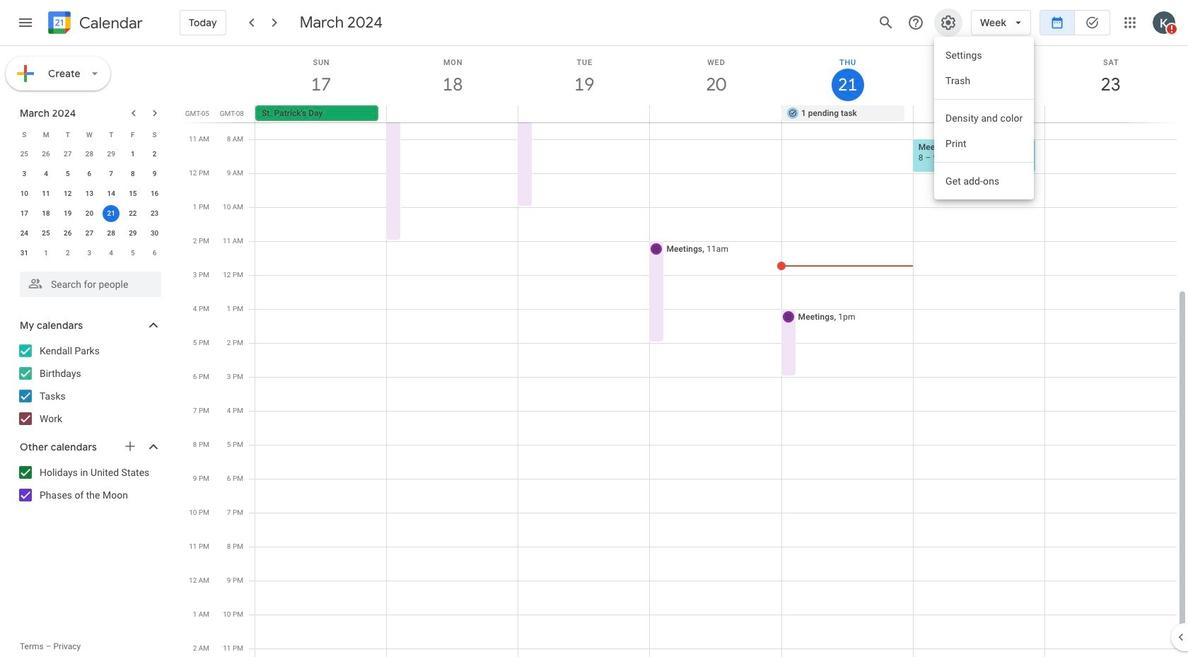 Task type: describe. For each thing, give the bounding box(es) containing it.
18 element
[[38, 205, 55, 222]]

9 element
[[146, 166, 163, 183]]

february 28 element
[[81, 146, 98, 163]]

settings menu menu
[[935, 37, 1035, 200]]

Search for people text field
[[28, 272, 153, 297]]

main drawer image
[[17, 14, 34, 31]]

20 element
[[81, 205, 98, 222]]

settings menu image
[[940, 14, 957, 31]]

1 element
[[124, 146, 141, 163]]

27 element
[[81, 225, 98, 242]]

april 1 element
[[38, 245, 55, 262]]

29 element
[[124, 225, 141, 242]]

3 element
[[16, 166, 33, 183]]

26 element
[[59, 225, 76, 242]]

february 27 element
[[59, 146, 76, 163]]

31 element
[[16, 245, 33, 262]]

other calendars list
[[3, 461, 175, 507]]

february 26 element
[[38, 146, 55, 163]]

30 element
[[146, 225, 163, 242]]

april 2 element
[[59, 245, 76, 262]]

25 element
[[38, 225, 55, 242]]

6 element
[[81, 166, 98, 183]]

8 element
[[124, 166, 141, 183]]

15 element
[[124, 185, 141, 202]]

february 25 element
[[16, 146, 33, 163]]

24 element
[[16, 225, 33, 242]]

21, today element
[[103, 205, 120, 222]]

april 5 element
[[124, 245, 141, 262]]

my calendars list
[[3, 340, 175, 430]]

11 element
[[38, 185, 55, 202]]

calendar element
[[45, 8, 143, 40]]

12 element
[[59, 185, 76, 202]]



Task type: vqa. For each thing, say whether or not it's contained in the screenshot.
April 2 element on the top left of the page
yes



Task type: locate. For each thing, give the bounding box(es) containing it.
grid
[[181, 46, 1189, 657]]

28 element
[[103, 225, 120, 242]]

april 4 element
[[103, 245, 120, 262]]

13 element
[[81, 185, 98, 202]]

2 element
[[146, 146, 163, 163]]

row group
[[13, 144, 166, 263]]

16 element
[[146, 185, 163, 202]]

april 3 element
[[81, 245, 98, 262]]

cell inside march 2024 "grid"
[[100, 204, 122, 224]]

add other calendars image
[[123, 439, 137, 453]]

19 element
[[59, 205, 76, 222]]

4 element
[[38, 166, 55, 183]]

march 2024 grid
[[13, 125, 166, 263]]

None search field
[[0, 266, 175, 297]]

5 element
[[59, 166, 76, 183]]

17 element
[[16, 205, 33, 222]]

7 element
[[103, 166, 120, 183]]

heading
[[76, 15, 143, 31]]

february 29 element
[[103, 146, 120, 163]]

14 element
[[103, 185, 120, 202]]

10 element
[[16, 185, 33, 202]]

cell
[[387, 105, 519, 122], [519, 105, 650, 122], [650, 105, 782, 122], [913, 105, 1045, 122], [1045, 105, 1177, 122], [100, 204, 122, 224]]

april 6 element
[[146, 245, 163, 262]]

22 element
[[124, 205, 141, 222]]

heading inside calendar element
[[76, 15, 143, 31]]

row
[[249, 105, 1189, 122], [13, 125, 166, 144], [13, 144, 166, 164], [13, 164, 166, 184], [13, 184, 166, 204], [13, 204, 166, 224], [13, 224, 166, 243], [13, 243, 166, 263]]

23 element
[[146, 205, 163, 222]]



